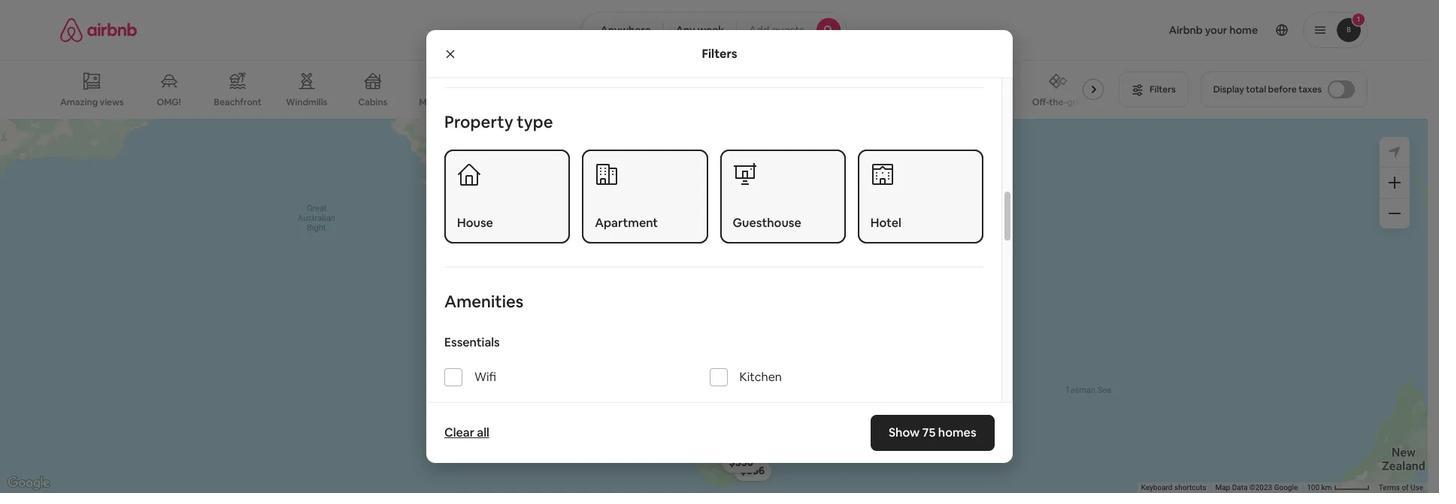 Task type: locate. For each thing, give the bounding box(es) containing it.
$585 button
[[690, 251, 728, 272]]

essentials
[[444, 335, 500, 351]]

1 horizontal spatial show
[[889, 425, 920, 441]]

add
[[749, 23, 770, 37]]

$585
[[696, 255, 721, 269]]

100
[[1307, 484, 1320, 492]]

$479 button
[[825, 147, 863, 168]]

property type
[[444, 111, 553, 132]]

group
[[426, 0, 1002, 88], [60, 60, 1110, 119], [614, 140, 1106, 300]]

cabins
[[358, 96, 387, 108]]

$356
[[740, 464, 765, 478]]

$257 $479
[[832, 142, 859, 164]]

of
[[1402, 484, 1409, 492]]

data
[[1232, 484, 1248, 492]]

guesthouse button
[[720, 150, 846, 244]]

google image
[[4, 474, 53, 493]]

terms
[[1379, 484, 1400, 492]]

show left list
[[683, 402, 710, 416]]

terms of use link
[[1379, 484, 1424, 492]]

views
[[100, 96, 124, 108]]

group inside "filters" dialog
[[426, 0, 1002, 88]]

amenities
[[444, 291, 524, 312]]

google
[[1274, 484, 1298, 492]]

show inside button
[[683, 402, 710, 416]]

off-
[[1032, 96, 1049, 108]]

$153 button
[[711, 228, 747, 249]]

$83 button
[[828, 147, 860, 168]]

zoom out image
[[1389, 208, 1401, 220]]

show inside "filters" dialog
[[889, 425, 920, 441]]

show for show list
[[683, 402, 710, 416]]

add guests button
[[736, 12, 847, 48]]

hotel
[[871, 215, 902, 231]]

the-
[[1049, 96, 1067, 108]]

group containing amazing views
[[60, 60, 1110, 119]]

kitchen
[[740, 369, 782, 385]]

0 vertical spatial show
[[683, 402, 710, 416]]

1 vertical spatial show
[[889, 425, 920, 441]]

anywhere button
[[582, 12, 664, 48]]

use
[[1411, 484, 1424, 492]]

show
[[683, 402, 710, 416], [889, 425, 920, 441]]

0 horizontal spatial show
[[683, 402, 710, 416]]

property
[[444, 111, 513, 132]]

total
[[1246, 83, 1266, 96]]

house button
[[444, 150, 570, 244]]

apartment button
[[582, 150, 708, 244]]

$257
[[835, 142, 859, 156]]

beachfront
[[214, 96, 262, 108]]

terms of use
[[1379, 484, 1424, 492]]

100 km
[[1307, 484, 1334, 492]]

before
[[1268, 83, 1297, 96]]

keyboard shortcuts
[[1141, 484, 1207, 492]]

keyboard
[[1141, 484, 1173, 492]]

zoom in image
[[1389, 177, 1401, 189]]

homes
[[939, 425, 977, 441]]

hotel button
[[858, 150, 984, 244]]

None search field
[[582, 12, 847, 48]]

$257 button
[[829, 139, 866, 160]]

clear
[[444, 425, 474, 441]]

any week
[[676, 23, 724, 37]]

$236 button
[[716, 385, 758, 407]]

anywhere
[[600, 23, 651, 37]]

$402
[[834, 148, 859, 162]]

$131 button
[[597, 254, 632, 275]]

add to wishlist image
[[830, 151, 848, 170]]

75
[[923, 425, 936, 441]]

off-the-grid
[[1032, 96, 1084, 108]]

$83
[[835, 151, 853, 165]]

none search field containing anywhere
[[582, 12, 847, 48]]

$350
[[729, 456, 753, 470]]

$350 button
[[722, 452, 760, 473]]

guests
[[772, 23, 804, 37]]

google map
showing 40 stays. region
[[0, 119, 1428, 493]]

show 75 homes link
[[871, 415, 995, 451]]

show left 75
[[889, 425, 920, 441]]



Task type: vqa. For each thing, say whether or not it's contained in the screenshot.
terms link
no



Task type: describe. For each thing, give the bounding box(es) containing it.
display total before taxes button
[[1201, 71, 1368, 108]]

$131
[[604, 257, 625, 271]]

$553
[[832, 151, 856, 164]]

$191
[[664, 231, 686, 245]]

shortcuts
[[1175, 484, 1207, 492]]

grid
[[1067, 96, 1084, 108]]

$356 button
[[733, 460, 771, 481]]

$509
[[834, 152, 858, 165]]

map
[[1216, 484, 1231, 492]]

type
[[517, 111, 553, 132]]

wifi
[[475, 369, 496, 385]]

apartment
[[595, 215, 658, 231]]

100 km button
[[1303, 483, 1375, 493]]

clear all button
[[437, 418, 497, 448]]

all
[[477, 425, 489, 441]]

castles
[[971, 96, 1003, 108]]

clear all
[[444, 425, 489, 441]]

windmills
[[286, 96, 327, 108]]

$479
[[832, 151, 856, 164]]

filters dialog
[[426, 0, 1013, 493]]

$153
[[718, 232, 741, 245]]

amazing
[[60, 96, 98, 108]]

mansions
[[419, 96, 459, 108]]

show list
[[683, 402, 727, 416]]

keyboard shortcuts button
[[1141, 483, 1207, 493]]

taxes
[[1299, 83, 1322, 96]]

any
[[676, 23, 695, 37]]

filters
[[702, 45, 737, 61]]

display
[[1214, 83, 1244, 96]]

omg!
[[157, 96, 181, 108]]

km
[[1322, 484, 1332, 492]]

$553 button
[[825, 147, 863, 168]]

$236
[[724, 389, 750, 403]]

show 75 homes
[[889, 425, 977, 441]]

$402 button
[[827, 144, 866, 165]]

group inside google map
showing 40 stays. region
[[614, 140, 1106, 300]]

house
[[457, 215, 493, 231]]

add guests
[[749, 23, 804, 37]]

week
[[698, 23, 724, 37]]

guesthouse
[[733, 215, 802, 231]]

map data ©2023 google
[[1216, 484, 1298, 492]]

profile element
[[865, 0, 1368, 60]]

©2023
[[1250, 484, 1273, 492]]

show for show 75 homes
[[889, 425, 920, 441]]

show list button
[[668, 391, 760, 427]]

any week button
[[663, 12, 737, 48]]

amazing views
[[60, 96, 124, 108]]

display total before taxes
[[1214, 83, 1322, 96]]

$191 button
[[657, 227, 693, 248]]

list
[[712, 402, 727, 416]]

$509 button
[[827, 148, 865, 169]]



